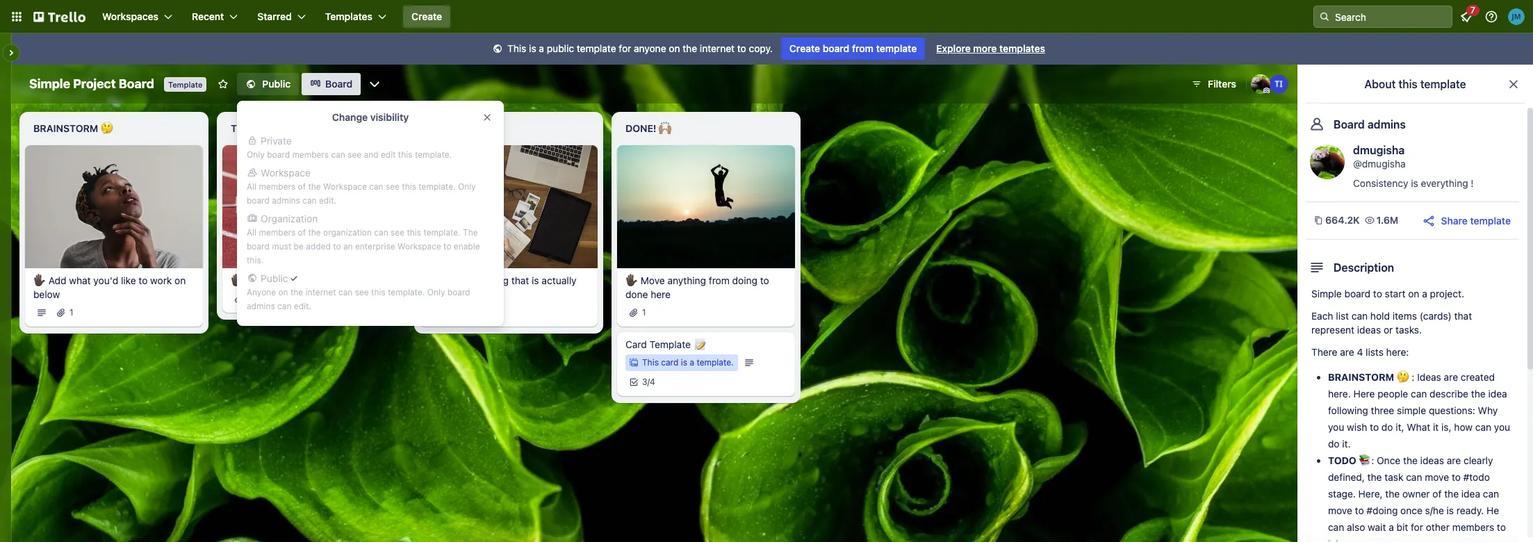 Task type: vqa. For each thing, say whether or not it's contained in the screenshot.
Fabrication's @
no



Task type: locate. For each thing, give the bounding box(es) containing it.
can right the list
[[1352, 310, 1369, 322]]

can up join.
[[1329, 522, 1345, 533]]

0 vertical spatial 🤔
[[101, 122, 113, 134]]

see down all members of the organization can see this template. the board must be added to an enterprise workspace to enable this.
[[355, 287, 369, 298]]

primary element
[[0, 0, 1534, 33]]

0 vertical spatial simple
[[29, 76, 70, 91]]

1 horizontal spatial workspace
[[323, 181, 367, 192]]

from
[[852, 42, 874, 54], [709, 274, 730, 286]]

1 vertical spatial simple
[[1312, 288, 1343, 300]]

dmugisha
[[1354, 144, 1406, 156]]

to inside ': ideas are created here. here people can describe the idea following three simple questions: why you wish to do it, what it is, how can you do it.'
[[1371, 421, 1380, 433]]

that
[[512, 274, 529, 286], [1455, 310, 1473, 322]]

this down enterprise
[[371, 287, 386, 298]]

members inside ": once the ideas are clearly defined, the task can move to #todo stage. here, the owner of the idea can move to #doing once s/he is ready. he can also wait a bit for other members to join."
[[1453, 522, 1495, 533]]

move inside 'link'
[[246, 274, 270, 286]]

the up ready.
[[1445, 488, 1460, 500]]

admins inside 'anyone on the internet can see this template. only board admins can edit.'
[[247, 301, 275, 312]]

:
[[1413, 371, 1415, 383], [1372, 455, 1375, 467]]

template left explore at the right
[[877, 42, 917, 54]]

starred
[[257, 10, 292, 22]]

dmugisha (dmugisha) image right filters
[[1252, 74, 1271, 94]]

2 anything from the left
[[470, 274, 509, 286]]

public
[[547, 42, 574, 54]]

all members of the  workspace can see this template. only board admins can edit.
[[247, 181, 476, 206]]

anything for 'ready'
[[273, 274, 312, 286]]

1 horizontal spatial anything
[[470, 274, 509, 286]]

0 vertical spatial are
[[1341, 346, 1355, 358]]

edit. inside 'anyone on the internet can see this template. only board admins can edit.'
[[294, 301, 311, 312]]

template. down card template 📝 link
[[697, 357, 734, 368]]

3 move from the left
[[641, 274, 665, 286]]

0 horizontal spatial todo
[[231, 122, 259, 134]]

📚
[[261, 122, 274, 134], [1360, 455, 1372, 467]]

0 horizontal spatial do
[[1329, 438, 1340, 450]]

2 horizontal spatial move
[[641, 274, 665, 286]]

ideas down "hold"
[[1358, 324, 1382, 336]]

template. left the
[[424, 227, 461, 238]]

here
[[1354, 388, 1376, 400]]

DONE! 🙌🏽 text field
[[617, 118, 795, 140]]

1 horizontal spatial 1
[[248, 293, 251, 304]]

1 horizontal spatial internet
[[700, 42, 735, 54]]

it.
[[1343, 438, 1351, 450]]

create board from template link
[[782, 38, 926, 60]]

1 horizontal spatial that
[[1455, 310, 1473, 322]]

1 vertical spatial dmugisha (dmugisha) image
[[1311, 145, 1345, 179]]

this left the
[[407, 227, 421, 238]]

public right 'star or unstar board' "image"
[[262, 78, 291, 90]]

board
[[119, 76, 154, 91], [326, 78, 353, 90], [1334, 118, 1366, 131]]

items
[[1393, 310, 1418, 322]]

2 horizontal spatial only
[[458, 181, 476, 192]]

bit
[[1397, 522, 1409, 533]]

simple up each
[[1312, 288, 1343, 300]]

1 horizontal spatial move
[[443, 274, 468, 286]]

workspaces button
[[94, 6, 181, 28]]

2 all from the top
[[247, 227, 257, 238]]

anything inside '✋🏿 move anything from doing to done here'
[[668, 274, 706, 286]]

1 vertical spatial for
[[1412, 522, 1424, 533]]

edit. up 'organization'
[[319, 195, 337, 206]]

move up the started
[[443, 274, 468, 286]]

done! 🙌🏽
[[626, 122, 672, 134]]

anything
[[273, 274, 312, 286], [470, 274, 509, 286], [668, 274, 706, 286]]

on right "work"
[[175, 274, 186, 286]]

✋🏿 inside the ✋🏿 add what you'd like to work on below
[[33, 274, 46, 286]]

of up 's/he'
[[1433, 488, 1442, 500]]

board admins
[[1334, 118, 1407, 131]]

: inside ": once the ideas are clearly defined, the task can move to #todo stage. here, the owner of the idea can move to #doing once s/he is ready. he can also wait a bit for other members to join."
[[1372, 455, 1375, 467]]

all inside all members of the organization can see this template. the board must be added to an enterprise workspace to enable this.
[[247, 227, 257, 238]]

2 vertical spatial only
[[427, 287, 445, 298]]

0 vertical spatial this
[[508, 42, 527, 54]]

0 vertical spatial that
[[512, 274, 529, 286]]

0 horizontal spatial idea
[[1462, 488, 1481, 500]]

board
[[823, 42, 850, 54], [267, 149, 290, 160], [247, 195, 270, 206], [247, 241, 270, 252], [448, 287, 471, 298], [1345, 288, 1371, 300]]

this inside 'anyone on the internet can see this template. only board admins can edit.'
[[371, 287, 386, 298]]

0 horizontal spatial todo 📚
[[231, 122, 274, 134]]

this inside the all members of the  workspace can see this template. only board admins can edit.
[[402, 181, 416, 192]]

internet down the 'ready'
[[306, 287, 336, 298]]

1 vertical spatial 📚
[[1360, 455, 1372, 467]]

workspace right enterprise
[[398, 241, 441, 252]]

0 horizontal spatial workspace
[[261, 167, 311, 179]]

must
[[272, 241, 292, 252]]

of inside the all members of the  workspace can see this template. only board admins can edit.
[[298, 181, 306, 192]]

1 vertical spatial internet
[[306, 287, 336, 298]]

1 vertical spatial move
[[1329, 505, 1353, 517]]

1 horizontal spatial from
[[852, 42, 874, 54]]

Board name text field
[[22, 73, 161, 95]]

is right 's/he'
[[1447, 505, 1455, 517]]

dmugisha (dmugisha) image left @dmugisha on the top of the page
[[1311, 145, 1345, 179]]

1 vertical spatial only
[[458, 181, 476, 192]]

a left the public
[[539, 42, 544, 54]]

that inside ✋🏿 move anything that is actually started here
[[512, 274, 529, 286]]

template. inside the all members of the  workspace can see this template. only board admins can edit.
[[419, 181, 456, 192]]

simple project board
[[29, 76, 154, 91]]

🤔 down project
[[101, 122, 113, 134]]

to up 'also'
[[1356, 505, 1365, 517]]

✋🏿 inside 'link'
[[231, 274, 243, 286]]

4 right 3
[[650, 377, 655, 387]]

1 horizontal spatial you
[[1495, 421, 1511, 433]]

4 for /
[[650, 377, 655, 387]]

of up organization
[[298, 181, 306, 192]]

here inside 'link'
[[348, 274, 368, 286]]

copy.
[[749, 42, 773, 54]]

from inside '✋🏿 move anything from doing to done here'
[[709, 274, 730, 286]]

dmugisha (dmugisha) image
[[1252, 74, 1271, 94], [1311, 145, 1345, 179]]

2 horizontal spatial workspace
[[398, 241, 441, 252]]

create inside 'button'
[[412, 10, 442, 22]]

1.6m
[[1377, 214, 1399, 226]]

None text field
[[420, 118, 598, 140]]

1 all from the top
[[247, 181, 257, 192]]

todo 📚 down it.
[[1329, 455, 1372, 467]]

done
[[626, 288, 648, 300]]

here inside ✋🏿 move anything that is actually started here
[[463, 288, 483, 300]]

1 for ✋🏿 move anything 'ready' here
[[248, 293, 251, 304]]

this is a public template for anyone on the internet to copy.
[[508, 42, 773, 54]]

do left 'it,'
[[1382, 421, 1394, 433]]

public button
[[237, 73, 299, 95]]

template right share
[[1471, 215, 1512, 226]]

📚 left once
[[1360, 455, 1372, 467]]

0 vertical spatial brainstorm
[[33, 122, 98, 134]]

0 horizontal spatial 4
[[650, 377, 655, 387]]

are right there
[[1341, 346, 1355, 358]]

2 horizontal spatial 1
[[642, 307, 646, 318]]

this down the only board members can see and edit this template. at the top of page
[[402, 181, 416, 192]]

clearly
[[1464, 455, 1494, 467]]

1 vertical spatial create
[[790, 42, 821, 54]]

the down "created"
[[1472, 388, 1486, 400]]

a left bit
[[1389, 522, 1395, 533]]

1 vertical spatial 4
[[650, 377, 655, 387]]

template. inside 'anyone on the internet can see this template. only board admins can edit.'
[[388, 287, 425, 298]]

of for organization
[[298, 227, 306, 238]]

4 left lists
[[1358, 346, 1364, 358]]

template inside button
[[1471, 215, 1512, 226]]

: left once
[[1372, 455, 1375, 467]]

do
[[1382, 421, 1394, 433], [1329, 438, 1340, 450]]

represent
[[1312, 324, 1355, 336]]

1 horizontal spatial here
[[463, 288, 483, 300]]

1 down what
[[70, 307, 73, 318]]

2 ✋🏿 from the left
[[231, 274, 243, 286]]

1 vertical spatial todo
[[1329, 455, 1357, 467]]

2 vertical spatial are
[[1448, 455, 1462, 467]]

to
[[738, 42, 747, 54], [333, 241, 341, 252], [444, 241, 452, 252], [139, 274, 148, 286], [760, 274, 770, 286], [1374, 288, 1383, 300], [1371, 421, 1380, 433], [1453, 471, 1462, 483], [1356, 505, 1365, 517], [1498, 522, 1507, 533]]

is inside ": once the ideas are clearly defined, the task can move to #todo stage. here, the owner of the idea can move to #doing once s/he is ready. he can also wait a bit for other members to join."
[[1447, 505, 1455, 517]]

0 horizontal spatial :
[[1372, 455, 1375, 467]]

simple for simple project board
[[29, 76, 70, 91]]

internet left copy.
[[700, 42, 735, 54]]

3 anything from the left
[[668, 274, 706, 286]]

0 vertical spatial brainstorm 🤔
[[33, 122, 113, 134]]

simple inside "board name" text field
[[29, 76, 70, 91]]

you up it.
[[1329, 421, 1345, 433]]

share template button
[[1422, 213, 1512, 228]]

a left project.
[[1423, 288, 1428, 300]]

simple left project
[[29, 76, 70, 91]]

1 vertical spatial admins
[[272, 195, 300, 206]]

template. for private
[[415, 149, 452, 160]]

all for organization
[[247, 227, 257, 238]]

on down ✋🏿 move anything 'ready' here on the left bottom
[[278, 287, 288, 298]]

0 vertical spatial 📚
[[261, 122, 274, 134]]

on
[[669, 42, 680, 54], [175, 274, 186, 286], [278, 287, 288, 298], [1409, 288, 1420, 300]]

0 horizontal spatial anything
[[273, 274, 312, 286]]

0 horizontal spatial internet
[[306, 287, 336, 298]]

explore
[[937, 42, 971, 54]]

0 vertical spatial :
[[1413, 371, 1415, 383]]

1 ✋🏿 from the left
[[33, 274, 46, 286]]

template. right the edit
[[415, 149, 452, 160]]

started
[[428, 288, 460, 300]]

to left an
[[333, 241, 341, 252]]

consistency is everything !
[[1354, 177, 1475, 189]]

are up "describe"
[[1445, 371, 1459, 383]]

that down project.
[[1455, 310, 1473, 322]]

: for 🤔
[[1413, 371, 1415, 383]]

0 vertical spatial edit.
[[319, 195, 337, 206]]

edit.
[[319, 195, 337, 206], [294, 301, 311, 312]]

brainstorm down "board name" text field at left
[[33, 122, 98, 134]]

2 vertical spatial workspace
[[398, 241, 441, 252]]

1 vertical spatial this
[[642, 357, 659, 368]]

can down the and
[[369, 181, 384, 192]]

share template
[[1442, 215, 1512, 226]]

members down todo 📚 text field
[[292, 149, 329, 160]]

internet
[[700, 42, 735, 54], [306, 287, 336, 298]]

members down ready.
[[1453, 522, 1495, 533]]

todo up defined,
[[1329, 455, 1357, 467]]

✋🏿 move anything that is actually started here link
[[428, 274, 590, 302]]

all inside the all members of the  workspace can see this template. only board admins can edit.
[[247, 181, 257, 192]]

1 vertical spatial of
[[298, 227, 306, 238]]

idea inside ": once the ideas are clearly defined, the task can move to #todo stage. here, the owner of the idea can move to #doing once s/he is ready. he can also wait a bit for other members to join."
[[1462, 488, 1481, 500]]

0 horizontal spatial brainstorm 🤔
[[33, 122, 113, 134]]

0 horizontal spatial board
[[119, 76, 154, 91]]

create for create
[[412, 10, 442, 22]]

0 horizontal spatial simple
[[29, 76, 70, 91]]

is
[[529, 42, 537, 54], [1412, 177, 1419, 189], [532, 274, 539, 286], [681, 357, 688, 368], [1447, 505, 1455, 517]]

also
[[1348, 522, 1366, 533]]

admins inside the all members of the  workspace can see this template. only board admins can edit.
[[272, 195, 300, 206]]

this right the edit
[[398, 149, 413, 160]]

only inside the all members of the  workspace can see this template. only board admins can edit.
[[458, 181, 476, 192]]

1 horizontal spatial brainstorm 🤔
[[1329, 371, 1410, 383]]

there
[[1312, 346, 1338, 358]]

✋🏿 add what you'd like to work on below
[[33, 274, 186, 300]]

workspaces
[[102, 10, 159, 22]]

can down ✋🏿 move anything 'ready' here on the left bottom
[[277, 301, 292, 312]]

ideas down it
[[1421, 455, 1445, 467]]

0 vertical spatial of
[[298, 181, 306, 192]]

BRAINSTORM 🤔 text field
[[25, 118, 203, 140]]

1 move from the left
[[246, 274, 270, 286]]

✋🏿 for ✋🏿 move anything from doing to done here
[[626, 274, 638, 286]]

🤔 up "people"
[[1397, 371, 1410, 383]]

questions:
[[1430, 405, 1476, 417]]

anything inside ✋🏿 move anything that is actually started here
[[470, 274, 509, 286]]

the up organization
[[308, 181, 321, 192]]

brainstorm 🤔 down "board name" text field at left
[[33, 122, 113, 134]]

1 vertical spatial brainstorm 🤔
[[1329, 371, 1410, 383]]

members inside all members of the organization can see this template. the board must be added to an enterprise workspace to enable this.
[[259, 227, 296, 238]]

here right done
[[651, 288, 671, 300]]

2 horizontal spatial here
[[651, 288, 671, 300]]

anything inside 'link'
[[273, 274, 312, 286]]

each
[[1312, 310, 1334, 322]]

1 vertical spatial edit.
[[294, 301, 311, 312]]

1 anything from the left
[[273, 274, 312, 286]]

1 horizontal spatial create
[[790, 42, 821, 54]]

about
[[1365, 78, 1397, 90]]

@dmugisha
[[1354, 158, 1406, 170]]

the inside 'anyone on the internet can see this template. only board admins can edit.'
[[291, 287, 303, 298]]

move down stage.
[[1329, 505, 1353, 517]]

here,
[[1359, 488, 1383, 500]]

1 horizontal spatial 🤔
[[1397, 371, 1410, 383]]

the down ✋🏿 move anything 'ready' here on the left bottom
[[291, 287, 303, 298]]

0 horizontal spatial only
[[247, 149, 265, 160]]

anything down enable at top left
[[470, 274, 509, 286]]

to inside the ✋🏿 add what you'd like to work on below
[[139, 274, 148, 286]]

admins up organization
[[272, 195, 300, 206]]

template up card
[[650, 338, 691, 350]]

simple
[[29, 76, 70, 91], [1312, 288, 1343, 300]]

workspace inside the all members of the  workspace can see this template. only board admins can edit.
[[323, 181, 367, 192]]

0 vertical spatial 4
[[1358, 346, 1364, 358]]

1 vertical spatial :
[[1372, 455, 1375, 467]]

4 for are
[[1358, 346, 1364, 358]]

see
[[348, 149, 362, 160], [386, 181, 400, 192], [391, 227, 405, 238], [355, 287, 369, 298]]

work
[[150, 274, 172, 286]]

people
[[1378, 388, 1409, 400]]

3 ✋🏿 from the left
[[428, 274, 441, 286]]

brainstorm
[[33, 122, 98, 134], [1329, 371, 1395, 383]]

✋🏿 move anything from doing to done here
[[626, 274, 770, 300]]

are inside ': ideas are created here. here people can describe the idea following three simple questions: why you wish to do it, what it is, how can you do it.'
[[1445, 371, 1459, 383]]

members up organization
[[259, 181, 296, 192]]

sm image
[[491, 42, 505, 56]]

1 horizontal spatial do
[[1382, 421, 1394, 433]]

✋🏿 inside '✋🏿 move anything from doing to done here'
[[626, 274, 638, 286]]

of inside ": once the ideas are clearly defined, the task can move to #todo stage. here, the owner of the idea can move to #doing once s/he is ready. he can also wait a bit for other members to join."
[[1433, 488, 1442, 500]]

recent
[[192, 10, 224, 22]]

here inside '✋🏿 move anything from doing to done here'
[[651, 288, 671, 300]]

todo 📚 up private
[[231, 122, 274, 134]]

2 you from the left
[[1495, 421, 1511, 433]]

admins down the "anyone"
[[247, 301, 275, 312]]

1 horizontal spatial 📚
[[1360, 455, 1372, 467]]

here up 'anyone on the internet can see this template. only board admins can edit.'
[[348, 274, 368, 286]]

0 horizontal spatial 1
[[70, 307, 73, 318]]

this.
[[247, 255, 264, 266]]

to right wish
[[1371, 421, 1380, 433]]

0 vertical spatial only
[[247, 149, 265, 160]]

edit
[[381, 149, 396, 160]]

2 move from the left
[[443, 274, 468, 286]]

owner
[[1403, 488, 1431, 500]]

all members of the organization can see this template. the board must be added to an enterprise workspace to enable this.
[[247, 227, 480, 266]]

1 vertical spatial template
[[650, 338, 691, 350]]

1 vertical spatial ideas
[[1421, 455, 1445, 467]]

template. up enable at top left
[[419, 181, 456, 192]]

0 vertical spatial idea
[[1489, 388, 1508, 400]]

#doing
[[1367, 505, 1399, 517]]

this left card
[[642, 357, 659, 368]]

create board from template
[[790, 42, 917, 54]]

workspace down the only board members can see and edit this template. at the top of page
[[323, 181, 367, 192]]

0 horizontal spatial move
[[1329, 505, 1353, 517]]

/
[[648, 377, 650, 387]]

0 vertical spatial from
[[852, 42, 874, 54]]

0 horizontal spatial you
[[1329, 421, 1345, 433]]

anything up the "anyone"
[[273, 274, 312, 286]]

0 horizontal spatial 🤔
[[101, 122, 113, 134]]

🤔
[[101, 122, 113, 134], [1397, 371, 1410, 383]]

move inside ✋🏿 move anything that is actually started here
[[443, 274, 468, 286]]

create button
[[403, 6, 451, 28]]

: left ideas
[[1413, 371, 1415, 383]]

list
[[1337, 310, 1350, 322]]

to left enable at top left
[[444, 241, 452, 252]]

private
[[261, 135, 292, 147]]

the right anyone
[[683, 42, 698, 54]]

0 vertical spatial do
[[1382, 421, 1394, 433]]

0 horizontal spatial template
[[168, 80, 203, 89]]

to right doing
[[760, 274, 770, 286]]

board for board admins
[[1334, 118, 1366, 131]]

0 vertical spatial internet
[[700, 42, 735, 54]]

0 horizontal spatial create
[[412, 10, 442, 22]]

this for this card is a template.
[[642, 357, 659, 368]]

0 vertical spatial todo
[[231, 122, 259, 134]]

0 horizontal spatial 📚
[[261, 122, 274, 134]]

of inside all members of the organization can see this template. the board must be added to an enterprise workspace to enable this.
[[298, 227, 306, 238]]

1 horizontal spatial brainstorm
[[1329, 371, 1395, 383]]

change visibility
[[332, 111, 409, 123]]

0 vertical spatial workspace
[[261, 167, 311, 179]]

move
[[246, 274, 270, 286], [443, 274, 468, 286], [641, 274, 665, 286]]

three
[[1372, 405, 1395, 417]]

0 vertical spatial all
[[247, 181, 257, 192]]

to left copy.
[[738, 42, 747, 54]]

this inside all members of the organization can see this template. the board must be added to an enterprise workspace to enable this.
[[407, 227, 421, 238]]

for inside ": once the ideas are clearly defined, the task can move to #todo stage. here, the owner of the idea can move to #doing once s/he is ready. he can also wait a bit for other members to join."
[[1412, 522, 1424, 533]]

the
[[463, 227, 478, 238]]

are left the "clearly"
[[1448, 455, 1462, 467]]

0 horizontal spatial brainstorm
[[33, 122, 98, 134]]

board right project
[[119, 76, 154, 91]]

move inside '✋🏿 move anything from doing to done here'
[[641, 274, 665, 286]]

1 vertical spatial that
[[1455, 310, 1473, 322]]

: inside ': ideas are created here. here people can describe the idea following three simple questions: why you wish to do it, what it is, how can you do it.'
[[1413, 371, 1415, 383]]

recent button
[[184, 6, 246, 28]]

that left actually
[[512, 274, 529, 286]]

1 horizontal spatial edit.
[[319, 195, 337, 206]]

1 horizontal spatial todo 📚
[[1329, 455, 1372, 467]]

can up enterprise
[[374, 227, 388, 238]]

to left #todo
[[1453, 471, 1462, 483]]

: for 📚
[[1372, 455, 1375, 467]]

4 ✋🏿 from the left
[[626, 274, 638, 286]]

4
[[1358, 346, 1364, 358], [650, 377, 655, 387]]

0 horizontal spatial ideas
[[1358, 324, 1382, 336]]

1 down done
[[642, 307, 646, 318]]

can inside each list can hold items (cards) that represent ideas or tasks.
[[1352, 310, 1369, 322]]

0 horizontal spatial for
[[619, 42, 632, 54]]

to down he at right
[[1498, 522, 1507, 533]]

the right once
[[1404, 455, 1418, 467]]

an
[[343, 241, 353, 252]]

stage.
[[1329, 488, 1357, 500]]

here.
[[1329, 388, 1352, 400]]

this
[[508, 42, 527, 54], [642, 357, 659, 368]]

move up the "anyone"
[[246, 274, 270, 286]]

defined,
[[1329, 471, 1366, 483]]

todo 📚 inside text field
[[231, 122, 274, 134]]

for left anyone
[[619, 42, 632, 54]]

a
[[539, 42, 544, 54], [1423, 288, 1428, 300], [690, 357, 695, 368], [1389, 522, 1395, 533]]

do left it.
[[1329, 438, 1340, 450]]

✋🏿 inside ✋🏿 move anything that is actually started here
[[428, 274, 441, 286]]

members up must
[[259, 227, 296, 238]]

see inside 'anyone on the internet can see this template. only board admins can edit.'
[[355, 287, 369, 298]]

0 vertical spatial move
[[1426, 471, 1450, 483]]

template. inside all members of the organization can see this template. the board must be added to an enterprise workspace to enable this.
[[424, 227, 461, 238]]

this for organization
[[407, 227, 421, 238]]

1 horizontal spatial only
[[427, 287, 445, 298]]

the inside the all members of the  workspace can see this template. only board admins can edit.
[[308, 181, 321, 192]]

move up done
[[641, 274, 665, 286]]

1
[[248, 293, 251, 304], [70, 307, 73, 318], [642, 307, 646, 318]]

1 vertical spatial are
[[1445, 371, 1459, 383]]



Task type: describe. For each thing, give the bounding box(es) containing it.
only board members can see and edit this template.
[[247, 149, 452, 160]]

✋🏿 for ✋🏿 move anything 'ready' here
[[231, 274, 243, 286]]

create for create board from template
[[790, 42, 821, 54]]

template. for workspace
[[419, 181, 456, 192]]

dmugisha link
[[1354, 144, 1406, 156]]

is left the public
[[529, 42, 537, 54]]

simple
[[1398, 405, 1427, 417]]

and
[[364, 149, 379, 160]]

be
[[294, 241, 304, 252]]

is left "everything" on the right
[[1412, 177, 1419, 189]]

task
[[1385, 471, 1404, 483]]

1 vertical spatial todo 📚
[[1329, 455, 1372, 467]]

this right about at top
[[1399, 78, 1418, 90]]

brainstorm inside text field
[[33, 122, 98, 134]]

1 horizontal spatial move
[[1426, 471, 1450, 483]]

see inside the all members of the  workspace can see this template. only board admins can edit.
[[386, 181, 400, 192]]

can left the and
[[331, 149, 345, 160]]

1 vertical spatial brainstorm
[[1329, 371, 1395, 383]]

hold
[[1371, 310, 1391, 322]]

jeremy miller (jeremymiller198) image
[[1509, 8, 1526, 25]]

board for board
[[326, 78, 353, 90]]

card template 📝 link
[[626, 338, 787, 352]]

customize views image
[[368, 77, 382, 91]]

3 / 4
[[642, 377, 655, 387]]

templates
[[325, 10, 373, 22]]

workspace inside all members of the organization can see this template. the board must be added to an enterprise workspace to enable this.
[[398, 241, 441, 252]]

below
[[33, 288, 60, 300]]

ideas inside each list can hold items (cards) that represent ideas or tasks.
[[1358, 324, 1382, 336]]

can inside all members of the organization can see this template. the board must be added to an enterprise workspace to enable this.
[[374, 227, 388, 238]]

filters button
[[1188, 73, 1241, 95]]

filters
[[1209, 78, 1237, 90]]

board inside text field
[[119, 76, 154, 91]]

TODO 📚 text field
[[223, 118, 401, 140]]

starred button
[[249, 6, 314, 28]]

0 horizontal spatial dmugisha (dmugisha) image
[[1252, 74, 1271, 94]]

1 you from the left
[[1329, 421, 1345, 433]]

explore more templates link
[[928, 38, 1054, 60]]

anyone on the internet can see this template. only board admins can edit.
[[247, 287, 471, 312]]

enable
[[454, 241, 480, 252]]

it
[[1434, 421, 1440, 433]]

card
[[626, 338, 647, 350]]

describe
[[1430, 388, 1469, 400]]

1 horizontal spatial template
[[650, 338, 691, 350]]

to inside '✋🏿 move anything from doing to done here'
[[760, 274, 770, 286]]

📚 inside text field
[[261, 122, 274, 134]]

see inside all members of the organization can see this template. the board must be added to an enterprise workspace to enable this.
[[391, 227, 405, 238]]

here for ✋🏿 move anything from doing to done here
[[651, 288, 671, 300]]

is right card
[[681, 357, 688, 368]]

lists
[[1366, 346, 1384, 358]]

1 vertical spatial 🤔
[[1397, 371, 1410, 383]]

simple for simple board to start on a project.
[[1312, 288, 1343, 300]]

close popover image
[[482, 112, 493, 123]]

✋🏿 for ✋🏿 move anything that is actually started here
[[428, 274, 441, 286]]

wish
[[1348, 421, 1368, 433]]

can up organization
[[303, 195, 317, 206]]

organization
[[323, 227, 372, 238]]

consistency
[[1354, 177, 1409, 189]]

that inside each list can hold items (cards) that represent ideas or tasks.
[[1455, 310, 1473, 322]]

can down the 'ready'
[[339, 287, 353, 298]]

public inside public button
[[262, 78, 291, 90]]

template right the public
[[577, 42, 616, 54]]

✋🏿 move anything that is actually started here
[[428, 274, 577, 300]]

can up he at right
[[1484, 488, 1500, 500]]

other
[[1427, 522, 1450, 533]]

about this template
[[1365, 78, 1467, 90]]

🤔 inside text field
[[101, 122, 113, 134]]

what
[[69, 274, 91, 286]]

join.
[[1329, 538, 1347, 542]]

this card is a template.
[[642, 357, 734, 368]]

a inside ": once the ideas are clearly defined, the task can move to #todo stage. here, the owner of the idea can move to #doing once s/he is ready. he can also wait a bit for other members to join."
[[1389, 522, 1395, 533]]

templates button
[[317, 6, 395, 28]]

todo inside text field
[[231, 122, 259, 134]]

0 vertical spatial for
[[619, 42, 632, 54]]

only inside 'anyone on the internet can see this template. only board admins can edit.'
[[427, 287, 445, 298]]

1 horizontal spatial todo
[[1329, 455, 1357, 467]]

organization
[[261, 213, 318, 225]]

s/he
[[1426, 505, 1445, 517]]

card template 📝
[[626, 338, 706, 350]]

star or unstar board image
[[218, 79, 229, 90]]

anyone
[[634, 42, 667, 54]]

here for ✋🏿 move anything that is actually started here
[[463, 288, 483, 300]]

(cards)
[[1420, 310, 1452, 322]]

simple board to start on a project.
[[1312, 288, 1465, 300]]

#todo
[[1464, 471, 1491, 483]]

the up here,
[[1368, 471, 1383, 483]]

on right start
[[1409, 288, 1420, 300]]

anyone
[[247, 287, 276, 298]]

move for ✋🏿 move anything 'ready' here
[[246, 274, 270, 286]]

on right anyone
[[669, 42, 680, 54]]

this for workspace
[[402, 181, 416, 192]]

see left the and
[[348, 149, 362, 160]]

move for ✋🏿 move anything that is actually started here
[[443, 274, 468, 286]]

the down task
[[1386, 488, 1401, 500]]

anything for that
[[470, 274, 509, 286]]

to left start
[[1374, 288, 1383, 300]]

on inside the ✋🏿 add what you'd like to work on below
[[175, 274, 186, 286]]

search image
[[1320, 11, 1331, 22]]

0 vertical spatial admins
[[1368, 118, 1407, 131]]

all for workspace
[[247, 181, 257, 192]]

here:
[[1387, 346, 1410, 358]]

board inside all members of the organization can see this template. the board must be added to an enterprise workspace to enable this.
[[247, 241, 270, 252]]

description
[[1334, 261, 1395, 274]]

ready.
[[1457, 505, 1485, 517]]

project.
[[1431, 288, 1465, 300]]

this for private
[[398, 149, 413, 160]]

anything for from
[[668, 274, 706, 286]]

add
[[49, 274, 66, 286]]

✋🏿 add what you'd like to work on below link
[[33, 274, 195, 302]]

1 vertical spatial public
[[261, 273, 288, 284]]

board link
[[302, 73, 361, 95]]

open information menu image
[[1485, 10, 1499, 24]]

are inside ": once the ideas are clearly defined, the task can move to #todo stage. here, the owner of the idea can move to #doing once s/he is ready. he can also wait a bit for other members to join."
[[1448, 455, 1462, 467]]

✋🏿 move anything 'ready' here link
[[231, 274, 392, 288]]

once
[[1377, 455, 1401, 467]]

created
[[1461, 371, 1496, 383]]

it,
[[1396, 421, 1405, 433]]

how
[[1455, 421, 1473, 433]]

wait
[[1369, 522, 1387, 533]]

can up simple
[[1412, 388, 1428, 400]]

a down 📝
[[690, 357, 695, 368]]

board inside 'anyone on the internet can see this template. only board admins can edit.'
[[448, 287, 471, 298]]

is inside ✋🏿 move anything that is actually started here
[[532, 274, 539, 286]]

why
[[1479, 405, 1499, 417]]

3
[[642, 377, 648, 387]]

everything
[[1422, 177, 1469, 189]]

edit. inside the all members of the  workspace can see this template. only board admins can edit.
[[319, 195, 337, 206]]

done!
[[626, 122, 657, 134]]

on inside 'anyone on the internet can see this template. only board admins can edit.'
[[278, 287, 288, 298]]

7 notifications image
[[1459, 8, 1476, 25]]

1 horizontal spatial dmugisha (dmugisha) image
[[1311, 145, 1345, 179]]

664.2k
[[1326, 214, 1361, 226]]

internet inside 'anyone on the internet can see this template. only board admins can edit.'
[[306, 287, 336, 298]]

you'd
[[93, 274, 118, 286]]

from inside create board from template link
[[852, 42, 874, 54]]

✋🏿 move anything from doing to done here link
[[626, 274, 787, 302]]

following
[[1329, 405, 1369, 417]]

can down why at the bottom
[[1476, 421, 1492, 433]]

of for workspace
[[298, 181, 306, 192]]

doing
[[733, 274, 758, 286]]

what
[[1408, 421, 1431, 433]]

the inside ': ideas are created here. here people can describe the idea following three simple questions: why you wish to do it, what it is, how can you do it.'
[[1472, 388, 1486, 400]]

template. for organization
[[424, 227, 461, 238]]

Search field
[[1331, 6, 1453, 27]]

added
[[306, 241, 331, 252]]

ideas inside ": once the ideas are clearly defined, the task can move to #todo stage. here, the owner of the idea can move to #doing once s/he is ready. he can also wait a bit for other members to join."
[[1421, 455, 1445, 467]]

the inside all members of the organization can see this template. the board must be added to an enterprise workspace to enable this.
[[308, 227, 321, 238]]

brainstorm 🤔 inside text field
[[33, 122, 113, 134]]

move for ✋🏿 move anything from doing to done here
[[641, 274, 665, 286]]

: once the ideas are clearly defined, the task can move to #todo stage. here, the owner of the idea can move to #doing once s/he is ready. he can also wait a bit for other members to join.
[[1329, 455, 1507, 542]]

✋🏿 move anything 'ready' here
[[231, 274, 368, 286]]

members inside the all members of the  workspace can see this template. only board admins can edit.
[[259, 181, 296, 192]]

1 for ✋🏿 move anything from doing to done here
[[642, 307, 646, 318]]

this member is an admin of this board. image
[[1264, 88, 1270, 94]]

0 vertical spatial template
[[168, 80, 203, 89]]

idea inside ': ideas are created here. here people can describe the idea following three simple questions: why you wish to do it, what it is, how can you do it.'
[[1489, 388, 1508, 400]]

back to home image
[[33, 6, 86, 28]]

can up owner
[[1407, 471, 1423, 483]]

or
[[1384, 324, 1394, 336]]

this for this is a public template for anyone on the internet to copy.
[[508, 42, 527, 54]]

once
[[1401, 505, 1423, 517]]

like
[[121, 274, 136, 286]]

trello inspiration (inspiringtaco) image
[[1270, 74, 1289, 94]]

✋🏿 for ✋🏿 add what you'd like to work on below
[[33, 274, 46, 286]]

1 vertical spatial do
[[1329, 438, 1340, 450]]

template right about at top
[[1421, 78, 1467, 90]]

board inside the all members of the  workspace can see this template. only board admins can edit.
[[247, 195, 270, 206]]

project
[[73, 76, 116, 91]]

more
[[974, 42, 997, 54]]

start
[[1386, 288, 1406, 300]]



